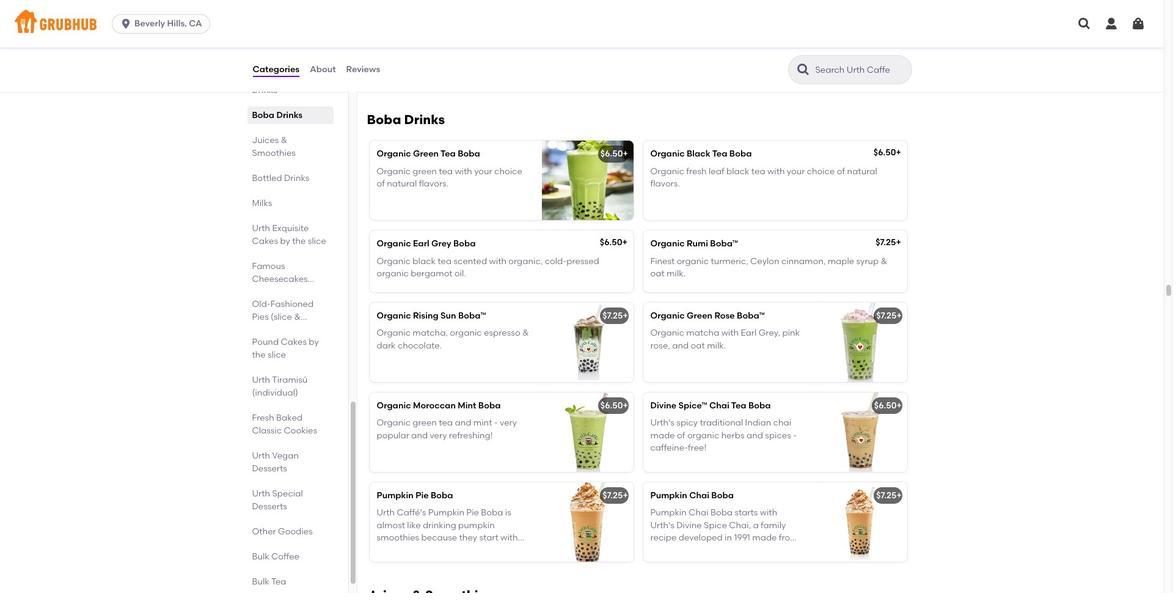 Task type: describe. For each thing, give the bounding box(es) containing it.
baked
[[276, 413, 303, 423]]

beverly
[[135, 18, 165, 29]]

organic for organic earl grey boba
[[377, 239, 411, 249]]

organic for organic green rose boba™
[[651, 311, 685, 321]]

$7.25 + for pumpkin pie boba
[[603, 490, 628, 501]]

black
[[687, 149, 711, 159]]

$6.50 + for organic green tea with your choice of natural flavors.
[[601, 149, 628, 159]]

$6.50 for organic green tea and mint - very popular and very refreshing!
[[601, 401, 623, 411]]

drinks inside iced organic tea drinks
[[252, 85, 277, 95]]

and up the refreshing!
[[455, 418, 472, 428]]

green for rose
[[687, 311, 713, 321]]

of inside organic fresh leaf black tea with your choice of natural flavors.
[[837, 166, 846, 176]]

0 horizontal spatial boba drinks
[[252, 110, 303, 120]]

classic
[[252, 426, 282, 436]]

+ for pumpkin pie boba
[[623, 490, 628, 501]]

chocolate.
[[398, 340, 442, 351]]

reviews button
[[346, 48, 381, 92]]

divine
[[651, 401, 677, 411]]

organic matcha with earl grey, pink rose, and oat milk.
[[651, 328, 800, 351]]

fashioned
[[271, 299, 314, 309]]

rising
[[413, 311, 439, 321]]

grey
[[432, 239, 452, 249]]

boba down urth's spicy traditional indian chai made of organic herbs and spices - caffeine-free!
[[712, 490, 734, 501]]

with inside organic green tea with your choice of natural flavors.
[[455, 166, 472, 176]]

bulk coffee
[[252, 551, 300, 562]]

individual)
[[252, 325, 295, 335]]

boba™ for organic matcha, organic espresso & dark chocolate.
[[458, 311, 486, 321]]

spicy
[[677, 418, 698, 428]]

organic rising sun boba™ image
[[542, 303, 634, 382]]

pressed
[[567, 256, 600, 266]]

popular
[[377, 430, 410, 441]]

juices & smoothies
[[252, 135, 296, 158]]

organic matcha, organic espresso & dark chocolate.
[[377, 328, 529, 351]]

iced organic tea drinks
[[252, 72, 323, 95]]

organic rising sun boba™
[[377, 311, 486, 321]]

urth for urth special desserts
[[252, 488, 270, 499]]

tea for pressed
[[438, 256, 452, 266]]

$6.50 + for organic green tea and mint - very popular and very refreshing!
[[601, 401, 628, 411]]

$6.50 + for urth's spicy traditional indian chai made of organic herbs and spices - caffeine-free!
[[875, 401, 902, 411]]

old-
[[252, 299, 271, 309]]

organic inside organic black tea scented with organic, cold-pressed organic bergamot oil.
[[377, 268, 409, 279]]

spices
[[766, 430, 792, 441]]

other
[[252, 526, 276, 537]]

tiramisú
[[272, 375, 308, 385]]

organic for organic matcha with earl grey, pink rose, and oat milk.
[[651, 328, 685, 338]]

pumpkin chai boba image
[[816, 482, 908, 562]]

pumpkin for pumpkin chai boba
[[651, 490, 688, 501]]

boba down reviews button
[[367, 112, 401, 127]]

matcha
[[687, 328, 720, 338]]

boba™ for organic matcha with earl grey, pink rose, and oat milk.
[[737, 311, 765, 321]]

+ for organic moroccan mint boba
[[623, 401, 628, 411]]

+ for divine spice™ chai tea boba
[[897, 401, 902, 411]]

and right popular at the bottom left of page
[[412, 430, 428, 441]]

1 horizontal spatial very
[[500, 418, 517, 428]]

desserts for special
[[252, 501, 287, 512]]

pumpkin pie boba
[[377, 490, 453, 501]]

beverly hills, ca
[[135, 18, 202, 29]]

herbs
[[722, 430, 745, 441]]

rose
[[715, 311, 735, 321]]

the inside the famous cheesecakes (individual) old-fashioned pies (slice & individual) pound cakes by the slice
[[252, 350, 266, 360]]

of for organic green tea with your choice of natural flavors.
[[377, 178, 385, 189]]

refreshing!
[[449, 430, 493, 441]]

ca
[[189, 18, 202, 29]]

moroccan
[[413, 401, 456, 411]]

$6.50 for organic green tea with your choice of natural flavors.
[[601, 149, 623, 159]]

vegan
[[272, 451, 299, 461]]

& inside finest organic turmeric, ceylon cinnamon, maple syrup & oat milk.
[[881, 256, 888, 266]]

iced for iced pumpkin chai
[[377, 40, 395, 50]]

drinks down iced organic tea drinks
[[277, 110, 303, 120]]

with inside organic black tea scented with organic, cold-pressed organic bergamot oil.
[[489, 256, 507, 266]]

slice inside urth exquisite cakes by the slice
[[308, 236, 326, 246]]

natural inside organic fresh leaf black tea with your choice of natural flavors.
[[848, 166, 878, 176]]

matcha,
[[413, 328, 448, 338]]

organic fresh leaf black tea with your choice of natural flavors.
[[651, 166, 878, 189]]

spice™
[[679, 401, 708, 411]]

svg image
[[1132, 17, 1146, 31]]

pie
[[416, 490, 429, 501]]

fresh
[[252, 413, 274, 423]]

oil.
[[455, 268, 466, 279]]

pumpkin right reviews button
[[397, 40, 434, 50]]

divine spice™ chai tea boba image
[[816, 393, 908, 472]]

boba up organic green tea with your choice of natural flavors.
[[458, 149, 480, 159]]

& inside organic matcha, organic espresso & dark chocolate.
[[523, 328, 529, 338]]

(individual) for urth
[[252, 388, 298, 398]]

famous cheesecakes (individual) old-fashioned pies (slice & individual) pound cakes by the slice
[[252, 261, 319, 360]]

oat for finest
[[651, 268, 665, 279]]

bulk tea
[[252, 577, 286, 587]]

oat for organic
[[691, 340, 705, 351]]

2 vertical spatial chai
[[690, 490, 710, 501]]

about
[[310, 64, 336, 74]]

fresh baked classic cookies
[[252, 413, 317, 436]]

green for tea
[[413, 149, 439, 159]]

bottled
[[252, 173, 282, 183]]

goodies
[[278, 526, 313, 537]]

organic moroccan mint boba image
[[542, 393, 634, 472]]

bottled drinks
[[252, 173, 310, 183]]

bulk for bulk tea
[[252, 577, 269, 587]]

organic,
[[509, 256, 543, 266]]

green for and
[[413, 418, 437, 428]]

organic for organic rising sun boba™
[[377, 311, 411, 321]]

the inside urth exquisite cakes by the slice
[[292, 236, 306, 246]]

organic for organic moroccan mint boba
[[377, 401, 411, 411]]

organic black tea boba
[[651, 149, 752, 159]]

maple
[[828, 256, 855, 266]]

organic green tea boba image
[[542, 141, 634, 220]]

search icon image
[[796, 62, 811, 77]]

organic inside urth's spicy traditional indian chai made of organic herbs and spices - caffeine-free!
[[688, 430, 720, 441]]

urth vegan desserts
[[252, 451, 299, 474]]

desserts for vegan
[[252, 463, 287, 474]]

urth for urth tiramisú (individual)
[[252, 375, 270, 385]]

organic for organic green tea with your choice of natural flavors.
[[377, 166, 411, 176]]

organic moroccan mint boba
[[377, 401, 501, 411]]

$7.25 + for pumpkin chai boba
[[877, 490, 902, 501]]

flavors. inside organic green tea with your choice of natural flavors.
[[419, 178, 449, 189]]

tea for black
[[713, 149, 728, 159]]

cold-
[[545, 256, 567, 266]]

cakes inside the famous cheesecakes (individual) old-fashioned pies (slice & individual) pound cakes by the slice
[[281, 337, 307, 347]]

+ for organic green tea boba
[[623, 149, 628, 159]]

organic inside finest organic turmeric, ceylon cinnamon, maple syrup & oat milk.
[[677, 256, 709, 266]]

sun
[[441, 311, 456, 321]]

with inside organic fresh leaf black tea with your choice of natural flavors.
[[768, 166, 785, 176]]

finest organic turmeric, ceylon cinnamon, maple syrup & oat milk.
[[651, 256, 888, 279]]

pumpkin pie boba image
[[542, 482, 634, 562]]

- inside organic green tea and mint - very popular and very refreshing!
[[494, 418, 498, 428]]

organic for organic matcha, organic espresso & dark chocolate.
[[377, 328, 411, 338]]

mint
[[458, 401, 477, 411]]

drinks right bottled
[[284, 173, 310, 183]]

organic green rose boba™
[[651, 311, 765, 321]]

finest
[[651, 256, 675, 266]]

urth tiramisú (individual)
[[252, 375, 308, 398]]

by inside the famous cheesecakes (individual) old-fashioned pies (slice & individual) pound cakes by the slice
[[309, 337, 319, 347]]

organic green tea boba
[[377, 149, 480, 159]]

0 vertical spatial earl
[[413, 239, 430, 249]]

$7.25 for organic green rose boba™
[[877, 311, 897, 321]]

1 horizontal spatial boba drinks
[[367, 112, 445, 127]]

by inside urth exquisite cakes by the slice
[[280, 236, 290, 246]]

cookies
[[284, 426, 317, 436]]

exquisite
[[272, 223, 309, 234]]

pink
[[783, 328, 800, 338]]

traditional
[[700, 418, 744, 428]]

tea for popular
[[439, 418, 453, 428]]

urth exquisite cakes by the slice
[[252, 223, 326, 246]]

dark
[[377, 340, 396, 351]]

organic black tea scented with organic, cold-pressed organic bergamot oil.
[[377, 256, 600, 279]]

organic green tea and mint - very popular and very refreshing!
[[377, 418, 517, 441]]

free!
[[688, 443, 707, 453]]

Search Urth Caffe search field
[[815, 64, 908, 76]]

ceylon
[[751, 256, 780, 266]]



Task type: vqa. For each thing, say whether or not it's contained in the screenshot.
made
yes



Task type: locate. For each thing, give the bounding box(es) containing it.
smoothies
[[252, 148, 296, 158]]

1 urth from the top
[[252, 223, 270, 234]]

1 vertical spatial bulk
[[252, 577, 269, 587]]

2 your from the left
[[787, 166, 805, 176]]

organic inside organic matcha with earl grey, pink rose, and oat milk.
[[651, 328, 685, 338]]

1 vertical spatial of
[[377, 178, 385, 189]]

0 vertical spatial natural
[[848, 166, 878, 176]]

urth inside urth exquisite cakes by the slice
[[252, 223, 270, 234]]

$7.50
[[605, 39, 626, 49]]

milk. inside organic matcha with earl grey, pink rose, and oat milk.
[[707, 340, 726, 351]]

boba up "scented" on the left top
[[454, 239, 476, 249]]

organic for organic fresh leaf black tea with your choice of natural flavors.
[[651, 166, 685, 176]]

3 urth from the top
[[252, 451, 270, 461]]

0 horizontal spatial milk.
[[667, 268, 686, 279]]

organic inside organic green tea with your choice of natural flavors.
[[377, 166, 411, 176]]

desserts down special on the bottom left of the page
[[252, 501, 287, 512]]

1 vertical spatial earl
[[741, 328, 757, 338]]

1 vertical spatial oat
[[691, 340, 705, 351]]

urth
[[252, 223, 270, 234], [252, 375, 270, 385], [252, 451, 270, 461], [252, 488, 270, 499]]

$6.50 +
[[874, 147, 902, 158], [601, 149, 628, 159], [600, 237, 628, 248], [601, 401, 628, 411], [875, 401, 902, 411]]

cakes up famous
[[252, 236, 278, 246]]

urth left tiramisú
[[252, 375, 270, 385]]

by down the fashioned
[[309, 337, 319, 347]]

0 vertical spatial iced
[[377, 40, 395, 50]]

1 vertical spatial cakes
[[281, 337, 307, 347]]

0 vertical spatial by
[[280, 236, 290, 246]]

flavors.
[[419, 178, 449, 189], [651, 178, 680, 189]]

the
[[292, 236, 306, 246], [252, 350, 266, 360]]

organic up free!
[[688, 430, 720, 441]]

about button
[[309, 48, 337, 92]]

bergamot
[[411, 268, 453, 279]]

- inside urth's spicy traditional indian chai made of organic herbs and spices - caffeine-free!
[[794, 430, 797, 441]]

tea right categories button
[[308, 72, 323, 83]]

0 vertical spatial the
[[292, 236, 306, 246]]

boba drinks up juices
[[252, 110, 303, 120]]

pumpkin for pumpkin pie boba
[[377, 490, 414, 501]]

oat down the 'matcha'
[[691, 340, 705, 351]]

and inside urth's spicy traditional indian chai made of organic herbs and spices - caffeine-free!
[[747, 430, 764, 441]]

$7.25 for pumpkin pie boba
[[603, 490, 623, 501]]

0 horizontal spatial cakes
[[252, 236, 278, 246]]

0 horizontal spatial the
[[252, 350, 266, 360]]

tea inside organic green tea with your choice of natural flavors.
[[439, 166, 453, 176]]

0 horizontal spatial of
[[377, 178, 385, 189]]

tea down organic green tea boba
[[439, 166, 453, 176]]

of inside organic green tea with your choice of natural flavors.
[[377, 178, 385, 189]]

1 bulk from the top
[[252, 551, 269, 562]]

syrup
[[857, 256, 879, 266]]

2 vertical spatial of
[[677, 430, 686, 441]]

2 desserts from the top
[[252, 501, 287, 512]]

(slice
[[271, 312, 292, 322]]

1 vertical spatial green
[[687, 311, 713, 321]]

0 horizontal spatial iced
[[252, 72, 270, 83]]

0 vertical spatial chai
[[436, 40, 456, 50]]

bulk for bulk coffee
[[252, 551, 269, 562]]

organic inside organic green tea and mint - very popular and very refreshing!
[[377, 418, 411, 428]]

0 vertical spatial green
[[413, 166, 437, 176]]

organic green tea with your choice of natural flavors.
[[377, 166, 523, 189]]

boba™ up the turmeric,
[[711, 239, 738, 249]]

made
[[651, 430, 675, 441]]

tea inside organic fresh leaf black tea with your choice of natural flavors.
[[752, 166, 766, 176]]

mint
[[474, 418, 492, 428]]

black up "bergamot" on the top left of page
[[413, 256, 436, 266]]

1 horizontal spatial slice
[[308, 236, 326, 246]]

1 vertical spatial (individual)
[[252, 388, 298, 398]]

oat down finest
[[651, 268, 665, 279]]

0 horizontal spatial flavors.
[[419, 178, 449, 189]]

green for flavors.
[[413, 166, 437, 176]]

& inside the famous cheesecakes (individual) old-fashioned pies (slice & individual) pound cakes by the slice
[[294, 312, 301, 322]]

1 vertical spatial the
[[252, 350, 266, 360]]

$7.25 + for organic rising sun boba™
[[603, 311, 628, 321]]

with right leaf
[[768, 166, 785, 176]]

1 vertical spatial iced
[[252, 72, 270, 83]]

0 horizontal spatial earl
[[413, 239, 430, 249]]

1 horizontal spatial flavors.
[[651, 178, 680, 189]]

boba™ up "grey,"
[[737, 311, 765, 321]]

0 horizontal spatial svg image
[[120, 18, 132, 30]]

by down exquisite
[[280, 236, 290, 246]]

tea up organic green tea with your choice of natural flavors.
[[441, 149, 456, 159]]

1 vertical spatial black
[[413, 256, 436, 266]]

natural inside organic green tea with your choice of natural flavors.
[[387, 178, 417, 189]]

cakes down "individual)"
[[281, 337, 307, 347]]

bulk left coffee
[[252, 551, 269, 562]]

with down rose
[[722, 328, 739, 338]]

0 vertical spatial bulk
[[252, 551, 269, 562]]

slice down exquisite
[[308, 236, 326, 246]]

boba™ right sun
[[458, 311, 486, 321]]

+ for organic rising sun boba™
[[623, 311, 628, 321]]

juices
[[252, 135, 279, 146]]

1 horizontal spatial earl
[[741, 328, 757, 338]]

the down exquisite
[[292, 236, 306, 246]]

-
[[494, 418, 498, 428], [794, 430, 797, 441]]

$7.25
[[876, 237, 897, 248], [603, 311, 623, 321], [877, 311, 897, 321], [603, 490, 623, 501], [877, 490, 897, 501]]

0 vertical spatial black
[[727, 166, 750, 176]]

flavors. inside organic fresh leaf black tea with your choice of natural flavors.
[[651, 178, 680, 189]]

1 horizontal spatial oat
[[691, 340, 705, 351]]

cakes inside urth exquisite cakes by the slice
[[252, 236, 278, 246]]

earl left grey
[[413, 239, 430, 249]]

categories
[[253, 64, 300, 74]]

& right syrup
[[881, 256, 888, 266]]

1 vertical spatial chai
[[710, 401, 730, 411]]

tea for green
[[441, 149, 456, 159]]

1 horizontal spatial milk.
[[707, 340, 726, 351]]

1 vertical spatial -
[[794, 430, 797, 441]]

1 vertical spatial very
[[430, 430, 447, 441]]

scented
[[454, 256, 487, 266]]

very down organic moroccan mint boba
[[430, 430, 447, 441]]

tea
[[439, 166, 453, 176], [752, 166, 766, 176], [438, 256, 452, 266], [439, 418, 453, 428]]

tea down organic moroccan mint boba
[[439, 418, 453, 428]]

boba
[[252, 110, 275, 120], [367, 112, 401, 127], [458, 149, 480, 159], [730, 149, 752, 159], [454, 239, 476, 249], [479, 401, 501, 411], [749, 401, 771, 411], [431, 490, 453, 501], [712, 490, 734, 501]]

desserts down vegan
[[252, 463, 287, 474]]

leaf
[[709, 166, 725, 176]]

0 horizontal spatial by
[[280, 236, 290, 246]]

- right spices
[[794, 430, 797, 441]]

0 horizontal spatial your
[[475, 166, 493, 176]]

the down pound
[[252, 350, 266, 360]]

urth inside urth tiramisú (individual)
[[252, 375, 270, 385]]

your inside organic fresh leaf black tea with your choice of natural flavors.
[[787, 166, 805, 176]]

tea inside organic green tea and mint - very popular and very refreshing!
[[439, 418, 453, 428]]

milk. down the 'matcha'
[[707, 340, 726, 351]]

earl left "grey,"
[[741, 328, 757, 338]]

organic inside organic fresh leaf black tea with your choice of natural flavors.
[[651, 166, 685, 176]]

1 horizontal spatial svg image
[[1078, 17, 1093, 31]]

coffee
[[271, 551, 300, 562]]

(individual) down tiramisú
[[252, 388, 298, 398]]

with down organic green tea boba
[[455, 166, 472, 176]]

boba drinks
[[252, 110, 303, 120], [367, 112, 445, 127]]

choice inside organic fresh leaf black tea with your choice of natural flavors.
[[807, 166, 835, 176]]

1 your from the left
[[475, 166, 493, 176]]

1 vertical spatial milk.
[[707, 340, 726, 351]]

reviews
[[346, 64, 380, 74]]

- right the mint
[[494, 418, 498, 428]]

other goodies
[[252, 526, 313, 537]]

organic earl grey boba
[[377, 239, 476, 249]]

1 green from the top
[[413, 166, 437, 176]]

oat inside finest organic turmeric, ceylon cinnamon, maple syrup & oat milk.
[[651, 268, 665, 279]]

organic down organic rumi boba™
[[677, 256, 709, 266]]

urth for urth vegan desserts
[[252, 451, 270, 461]]

boba up indian
[[749, 401, 771, 411]]

tea inside iced organic tea drinks
[[308, 72, 323, 83]]

1 horizontal spatial the
[[292, 236, 306, 246]]

0 vertical spatial very
[[500, 418, 517, 428]]

(individual) inside the famous cheesecakes (individual) old-fashioned pies (slice & individual) pound cakes by the slice
[[252, 287, 298, 297]]

organic for organic green tea and mint - very popular and very refreshing!
[[377, 418, 411, 428]]

fresh
[[687, 166, 707, 176]]

1 horizontal spatial by
[[309, 337, 319, 347]]

0 horizontal spatial natural
[[387, 178, 417, 189]]

+ for organic green rose boba™
[[897, 311, 902, 321]]

2 bulk from the top
[[252, 577, 269, 587]]

iced for iced organic tea drinks
[[252, 72, 270, 83]]

cakes
[[252, 236, 278, 246], [281, 337, 307, 347]]

pumpkin left pie
[[377, 490, 414, 501]]

bulk down "bulk coffee"
[[252, 577, 269, 587]]

of
[[837, 166, 846, 176], [377, 178, 385, 189], [677, 430, 686, 441]]

and right rose,
[[673, 340, 689, 351]]

urth's
[[651, 418, 675, 428]]

1 horizontal spatial natural
[[848, 166, 878, 176]]

drinks up organic green tea boba
[[404, 112, 445, 127]]

beverly hills, ca button
[[112, 14, 215, 34]]

iced
[[377, 40, 395, 50], [252, 72, 270, 83]]

0 vertical spatial oat
[[651, 268, 665, 279]]

4 urth from the top
[[252, 488, 270, 499]]

$7.25 for organic rising sun boba™
[[603, 311, 623, 321]]

your inside organic green tea with your choice of natural flavors.
[[475, 166, 493, 176]]

1 desserts from the top
[[252, 463, 287, 474]]

black right leaf
[[727, 166, 750, 176]]

and inside organic matcha with earl grey, pink rose, and oat milk.
[[673, 340, 689, 351]]

1 horizontal spatial your
[[787, 166, 805, 176]]

pumpkin down caffeine-
[[651, 490, 688, 501]]

drinks down categories
[[252, 85, 277, 95]]

0 vertical spatial green
[[413, 149, 439, 159]]

iced inside iced organic tea drinks
[[252, 72, 270, 83]]

$7.25 for pumpkin chai boba
[[877, 490, 897, 501]]

slice inside the famous cheesecakes (individual) old-fashioned pies (slice & individual) pound cakes by the slice
[[268, 350, 286, 360]]

urth down the milks at top
[[252, 223, 270, 234]]

bulk
[[252, 551, 269, 562], [252, 577, 269, 587]]

with inside organic matcha with earl grey, pink rose, and oat milk.
[[722, 328, 739, 338]]

tea down grey
[[438, 256, 452, 266]]

pound
[[252, 337, 279, 347]]

(individual) inside urth tiramisú (individual)
[[252, 388, 298, 398]]

2 horizontal spatial svg image
[[1105, 17, 1119, 31]]

organic down sun
[[450, 328, 482, 338]]

+ for pumpkin chai boba
[[897, 490, 902, 501]]

of inside urth's spicy traditional indian chai made of organic herbs and spices - caffeine-free!
[[677, 430, 686, 441]]

organic inside organic matcha, organic espresso & dark chocolate.
[[377, 328, 411, 338]]

2 urth from the top
[[252, 375, 270, 385]]

pumpkin chai boba
[[651, 490, 734, 501]]

0 horizontal spatial very
[[430, 430, 447, 441]]

flavors. down organic black tea boba
[[651, 178, 680, 189]]

organic green rose boba™ image
[[816, 303, 908, 382]]

milk. for matcha
[[707, 340, 726, 351]]

drinks
[[252, 85, 277, 95], [277, 110, 303, 120], [404, 112, 445, 127], [284, 173, 310, 183]]

0 vertical spatial desserts
[[252, 463, 287, 474]]

slice down pound
[[268, 350, 286, 360]]

0 vertical spatial -
[[494, 418, 498, 428]]

& right espresso
[[523, 328, 529, 338]]

green inside organic green tea and mint - very popular and very refreshing!
[[413, 418, 437, 428]]

hills,
[[167, 18, 187, 29]]

0 horizontal spatial black
[[413, 256, 436, 266]]

organic inside organic black tea scented with organic, cold-pressed organic bergamot oil.
[[377, 256, 411, 266]]

boba up juices
[[252, 110, 275, 120]]

$7.25 +
[[876, 237, 902, 248], [603, 311, 628, 321], [877, 311, 902, 321], [603, 490, 628, 501], [877, 490, 902, 501]]

special
[[272, 488, 303, 499]]

$6.50 for urth's spicy traditional indian chai made of organic herbs and spices - caffeine-free!
[[875, 401, 897, 411]]

0 vertical spatial cakes
[[252, 236, 278, 246]]

rumi
[[687, 239, 709, 249]]

urth left vegan
[[252, 451, 270, 461]]

divine spice™ chai tea boba
[[651, 401, 771, 411]]

1 flavors. from the left
[[419, 178, 449, 189]]

caffeine-
[[651, 443, 688, 453]]

boba drinks up organic green tea boba
[[367, 112, 445, 127]]

0 vertical spatial (individual)
[[252, 287, 298, 297]]

choice inside organic green tea with your choice of natural flavors.
[[495, 166, 523, 176]]

organic left "bergamot" on the top left of page
[[377, 268, 409, 279]]

organic for organic green tea boba
[[377, 149, 411, 159]]

1 vertical spatial slice
[[268, 350, 286, 360]]

1 vertical spatial natural
[[387, 178, 417, 189]]

tea for natural
[[439, 166, 453, 176]]

0 horizontal spatial oat
[[651, 268, 665, 279]]

boba right pie
[[431, 490, 453, 501]]

and down indian
[[747, 430, 764, 441]]

tea up traditional
[[732, 401, 747, 411]]

iced pumpkin chai
[[377, 40, 456, 50]]

+
[[897, 147, 902, 158], [623, 149, 628, 159], [623, 237, 628, 248], [897, 237, 902, 248], [623, 311, 628, 321], [897, 311, 902, 321], [623, 401, 628, 411], [897, 401, 902, 411], [623, 490, 628, 501], [897, 490, 902, 501]]

1 horizontal spatial black
[[727, 166, 750, 176]]

milk. inside finest organic turmeric, ceylon cinnamon, maple syrup & oat milk.
[[667, 268, 686, 279]]

2 horizontal spatial of
[[837, 166, 846, 176]]

svg image
[[1078, 17, 1093, 31], [1105, 17, 1119, 31], [120, 18, 132, 30]]

organic inside organic matcha, organic espresso & dark chocolate.
[[450, 328, 482, 338]]

boba up the mint
[[479, 401, 501, 411]]

urth inside urth vegan desserts
[[252, 451, 270, 461]]

2 (individual) from the top
[[252, 388, 298, 398]]

rose,
[[651, 340, 671, 351]]

0 horizontal spatial slice
[[268, 350, 286, 360]]

0 vertical spatial slice
[[308, 236, 326, 246]]

black
[[727, 166, 750, 176], [413, 256, 436, 266]]

0 horizontal spatial choice
[[495, 166, 523, 176]]

cheesecakes
[[252, 274, 308, 284]]

1 choice from the left
[[495, 166, 523, 176]]

boba™
[[711, 239, 738, 249], [458, 311, 486, 321], [737, 311, 765, 321]]

green up the 'matcha'
[[687, 311, 713, 321]]

categories button
[[252, 48, 300, 92]]

grey,
[[759, 328, 781, 338]]

1 horizontal spatial cakes
[[281, 337, 307, 347]]

earl inside organic matcha with earl grey, pink rose, and oat milk.
[[741, 328, 757, 338]]

organic inside iced organic tea drinks
[[272, 72, 306, 83]]

& up smoothies
[[281, 135, 288, 146]]

organic for organic rumi boba™
[[651, 239, 685, 249]]

green down moroccan at bottom left
[[413, 418, 437, 428]]

& down the fashioned
[[294, 312, 301, 322]]

(individual) for famous
[[252, 287, 298, 297]]

of for urth's spicy traditional indian chai made of organic herbs and spices - caffeine-free!
[[677, 430, 686, 441]]

green inside organic green tea with your choice of natural flavors.
[[413, 166, 437, 176]]

1 vertical spatial green
[[413, 418, 437, 428]]

$7.25 + for organic green rose boba™
[[877, 311, 902, 321]]

0 vertical spatial milk.
[[667, 268, 686, 279]]

& inside juices & smoothies
[[281, 135, 288, 146]]

0 horizontal spatial green
[[413, 149, 439, 159]]

1 horizontal spatial choice
[[807, 166, 835, 176]]

organic for organic black tea scented with organic, cold-pressed organic bergamot oil.
[[377, 256, 411, 266]]

1 (individual) from the top
[[252, 287, 298, 297]]

1 horizontal spatial -
[[794, 430, 797, 441]]

milk. down finest
[[667, 268, 686, 279]]

with right "scented" on the left top
[[489, 256, 507, 266]]

flavors. down organic green tea boba
[[419, 178, 449, 189]]

1 horizontal spatial iced
[[377, 40, 395, 50]]

main navigation navigation
[[0, 0, 1165, 48]]

green down organic green tea boba
[[413, 166, 437, 176]]

tea up leaf
[[713, 149, 728, 159]]

organic for organic black tea boba
[[651, 149, 685, 159]]

&
[[281, 135, 288, 146], [881, 256, 888, 266], [294, 312, 301, 322], [523, 328, 529, 338]]

black inside organic black tea scented with organic, cold-pressed organic bergamot oil.
[[413, 256, 436, 266]]

urth for urth exquisite cakes by the slice
[[252, 223, 270, 234]]

2 choice from the left
[[807, 166, 835, 176]]

your
[[475, 166, 493, 176], [787, 166, 805, 176]]

black inside organic fresh leaf black tea with your choice of natural flavors.
[[727, 166, 750, 176]]

milk. for organic
[[667, 268, 686, 279]]

urth left special on the bottom left of the page
[[252, 488, 270, 499]]

1 horizontal spatial green
[[687, 311, 713, 321]]

organic
[[272, 72, 306, 83], [377, 149, 411, 159], [651, 149, 685, 159], [377, 166, 411, 176], [651, 166, 685, 176], [377, 239, 411, 249], [651, 239, 685, 249], [377, 256, 411, 266], [377, 311, 411, 321], [651, 311, 685, 321], [377, 328, 411, 338], [651, 328, 685, 338], [377, 401, 411, 411], [377, 418, 411, 428]]

desserts inside urth special desserts
[[252, 501, 287, 512]]

tea inside organic black tea scented with organic, cold-pressed organic bergamot oil.
[[438, 256, 452, 266]]

tea down "bulk coffee"
[[271, 577, 286, 587]]

chai for pumpkin
[[436, 40, 456, 50]]

milks
[[252, 198, 272, 208]]

organic rumi boba™
[[651, 239, 738, 249]]

1 horizontal spatial of
[[677, 430, 686, 441]]

urth's spicy traditional indian chai made of organic herbs and spices - caffeine-free!
[[651, 418, 797, 453]]

natural
[[848, 166, 878, 176], [387, 178, 417, 189]]

chai
[[774, 418, 792, 428]]

1 vertical spatial desserts
[[252, 501, 287, 512]]

tea right leaf
[[752, 166, 766, 176]]

2 flavors. from the left
[[651, 178, 680, 189]]

tea for organic
[[308, 72, 323, 83]]

oat inside organic matcha with earl grey, pink rose, and oat milk.
[[691, 340, 705, 351]]

(individual) down cheesecakes
[[252, 287, 298, 297]]

svg image inside beverly hills, ca button
[[120, 18, 132, 30]]

famous
[[252, 261, 285, 271]]

0 vertical spatial of
[[837, 166, 846, 176]]

green up organic green tea with your choice of natural flavors.
[[413, 149, 439, 159]]

urth special desserts
[[252, 488, 303, 512]]

urth inside urth special desserts
[[252, 488, 270, 499]]

chai for spice™
[[710, 401, 730, 411]]

by
[[280, 236, 290, 246], [309, 337, 319, 347]]

indian
[[746, 418, 772, 428]]

espresso
[[484, 328, 521, 338]]

2 green from the top
[[413, 418, 437, 428]]

0 horizontal spatial -
[[494, 418, 498, 428]]

very right the mint
[[500, 418, 517, 428]]

cinnamon,
[[782, 256, 826, 266]]

boba up organic fresh leaf black tea with your choice of natural flavors.
[[730, 149, 752, 159]]

desserts inside urth vegan desserts
[[252, 463, 287, 474]]

1 vertical spatial by
[[309, 337, 319, 347]]



